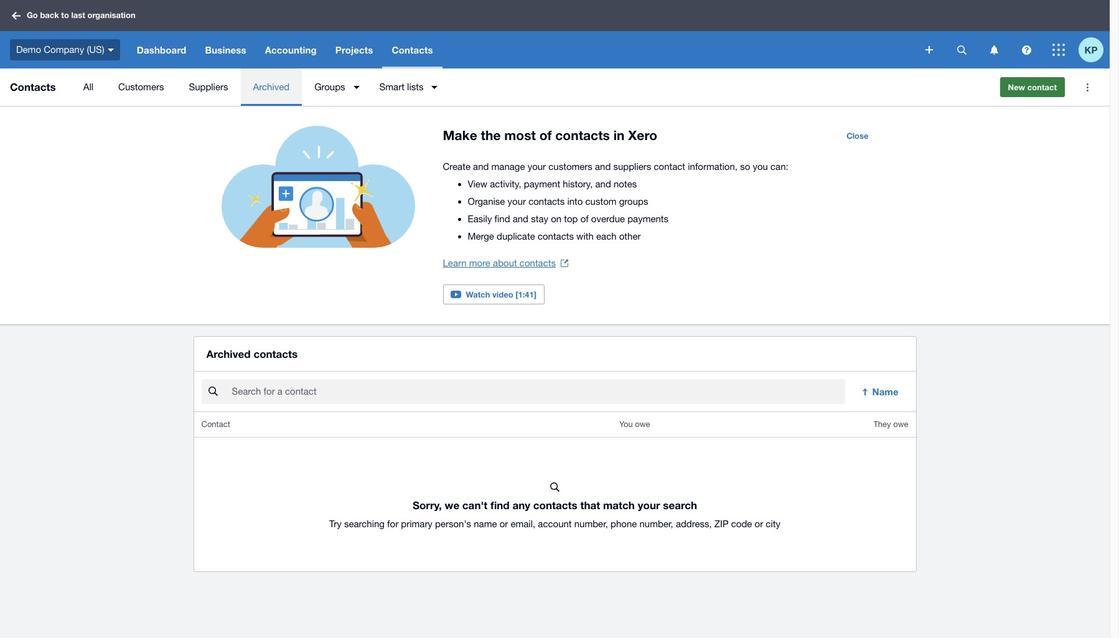 Task type: describe. For each thing, give the bounding box(es) containing it.
name
[[474, 519, 497, 529]]

go back to last organisation link
[[7, 5, 143, 27]]

1 horizontal spatial your
[[528, 161, 546, 172]]

with
[[577, 231, 594, 242]]

company
[[44, 44, 84, 55]]

banner containing kp
[[0, 0, 1110, 68]]

demo company (us) button
[[0, 31, 127, 68]]

custom
[[586, 196, 617, 207]]

projects
[[336, 44, 373, 55]]

0 horizontal spatial svg image
[[926, 46, 933, 54]]

organisation
[[87, 10, 136, 20]]

create
[[443, 161, 471, 172]]

easily
[[468, 214, 492, 224]]

demo company (us)
[[16, 44, 104, 55]]

payment
[[524, 179, 561, 189]]

1 or from the left
[[500, 519, 508, 529]]

about
[[493, 258, 517, 268]]

svg image inside go back to last organisation link
[[12, 12, 21, 20]]

history,
[[563, 179, 593, 189]]

xero
[[629, 128, 658, 143]]

go back to last organisation
[[27, 10, 136, 20]]

0 vertical spatial find
[[495, 214, 510, 224]]

dashboard
[[137, 44, 186, 55]]

sorry, we can't find any contacts that match your search
[[413, 499, 697, 512]]

go
[[27, 10, 38, 20]]

contact
[[201, 420, 230, 429]]

groups
[[315, 82, 345, 92]]

account
[[538, 519, 572, 529]]

suppliers button
[[176, 68, 241, 106]]

groups
[[619, 196, 649, 207]]

archived button
[[241, 68, 302, 106]]

view
[[468, 179, 488, 189]]

0 horizontal spatial contact
[[654, 161, 686, 172]]

menu containing all
[[71, 68, 990, 106]]

duplicate
[[497, 231, 535, 242]]

lists
[[407, 82, 424, 92]]

most
[[505, 128, 536, 143]]

smart lists button
[[367, 68, 446, 106]]

can't
[[463, 499, 488, 512]]

accounting
[[265, 44, 317, 55]]

top
[[564, 214, 578, 224]]

view activity, payment history, and notes
[[468, 179, 637, 189]]

information,
[[688, 161, 738, 172]]

video
[[493, 290, 513, 300]]

watch video [1:41]
[[466, 290, 537, 300]]

address,
[[676, 519, 712, 529]]

new contact button
[[1000, 77, 1065, 97]]

actions menu image
[[1075, 75, 1100, 100]]

all button
[[71, 68, 106, 106]]

all
[[83, 82, 93, 92]]

close
[[847, 131, 869, 141]]

can:
[[771, 161, 789, 172]]

more
[[469, 258, 491, 268]]

organise your contacts into custom groups
[[468, 196, 649, 207]]

other
[[619, 231, 641, 242]]

and up custom
[[596, 179, 611, 189]]

they owe
[[874, 420, 909, 429]]

they
[[874, 420, 891, 429]]

you owe
[[620, 420, 650, 429]]

payments
[[628, 214, 669, 224]]

owe for they owe
[[894, 420, 909, 429]]

groups button
[[302, 68, 367, 106]]

contacts button
[[383, 31, 443, 68]]

each
[[597, 231, 617, 242]]

person's
[[435, 519, 471, 529]]

1 horizontal spatial svg image
[[1022, 45, 1031, 54]]

code
[[732, 519, 752, 529]]

learn more about contacts link
[[443, 255, 568, 272]]

smart lists
[[380, 82, 424, 92]]

city
[[766, 519, 781, 529]]

make
[[443, 128, 477, 143]]

kp button
[[1079, 31, 1110, 68]]

new contact
[[1008, 82, 1057, 92]]

back
[[40, 10, 59, 20]]

2 number, from the left
[[640, 519, 674, 529]]

searching
[[344, 519, 385, 529]]

in
[[614, 128, 625, 143]]

merge duplicate contacts with each other
[[468, 231, 641, 242]]



Task type: vqa. For each thing, say whether or not it's contained in the screenshot.
top find
yes



Task type: locate. For each thing, give the bounding box(es) containing it.
1 vertical spatial of
[[581, 214, 589, 224]]

0 horizontal spatial number,
[[575, 519, 608, 529]]

your down activity,
[[508, 196, 526, 207]]

kp
[[1085, 44, 1098, 55]]

you
[[620, 420, 633, 429]]

contact right 'suppliers'
[[654, 161, 686, 172]]

primary
[[401, 519, 433, 529]]

new
[[1008, 82, 1026, 92]]

menu
[[71, 68, 990, 106]]

svg image inside demo company (us) popup button
[[108, 48, 114, 52]]

activity,
[[490, 179, 522, 189]]

1 horizontal spatial contacts
[[392, 44, 433, 55]]

find
[[495, 214, 510, 224], [491, 499, 510, 512]]

owe for you owe
[[635, 420, 650, 429]]

contacts inside 'contact list table' element
[[534, 499, 578, 512]]

find left the any
[[491, 499, 510, 512]]

(us)
[[87, 44, 104, 55]]

so
[[740, 161, 751, 172]]

and up duplicate
[[513, 214, 529, 224]]

Search for a contact field
[[231, 380, 845, 404]]

try
[[329, 519, 342, 529]]

your inside 'contact list table' element
[[638, 499, 660, 512]]

archived menu item
[[241, 68, 302, 106]]

and
[[473, 161, 489, 172], [595, 161, 611, 172], [596, 179, 611, 189], [513, 214, 529, 224]]

1 horizontal spatial or
[[755, 519, 764, 529]]

number, down that
[[575, 519, 608, 529]]

dashboard link
[[127, 31, 196, 68]]

the
[[481, 128, 501, 143]]

0 horizontal spatial archived
[[206, 348, 251, 361]]

into
[[568, 196, 583, 207]]

1 number, from the left
[[575, 519, 608, 529]]

learn
[[443, 258, 467, 268]]

0 vertical spatial contacts
[[392, 44, 433, 55]]

contacts inside popup button
[[392, 44, 433, 55]]

create and manage your customers and suppliers contact information, so you can:
[[443, 161, 789, 172]]

svg image
[[12, 12, 21, 20], [1053, 44, 1065, 56], [957, 45, 967, 54], [990, 45, 998, 54], [108, 48, 114, 52]]

1 vertical spatial find
[[491, 499, 510, 512]]

watch video [1:41] button
[[443, 285, 545, 304]]

2 owe from the left
[[894, 420, 909, 429]]

accounting button
[[256, 31, 326, 68]]

contact list table element
[[194, 412, 916, 572]]

1 vertical spatial archived
[[206, 348, 251, 361]]

watch
[[466, 290, 490, 300]]

demo
[[16, 44, 41, 55]]

your up payment
[[528, 161, 546, 172]]

archived contacts
[[206, 348, 298, 361]]

contact right new
[[1028, 82, 1057, 92]]

and up "view" at left top
[[473, 161, 489, 172]]

manage
[[492, 161, 525, 172]]

svg image
[[1022, 45, 1031, 54], [926, 46, 933, 54]]

1 horizontal spatial owe
[[894, 420, 909, 429]]

customers
[[118, 82, 164, 92]]

1 vertical spatial contacts
[[10, 80, 56, 93]]

learn more about contacts
[[443, 258, 556, 268]]

projects button
[[326, 31, 383, 68]]

phone
[[611, 519, 637, 529]]

0 vertical spatial archived
[[253, 82, 290, 92]]

try searching for primary person's name or email, account number, phone number, address, zip code or city
[[329, 519, 781, 529]]

or left 'city' on the bottom right
[[755, 519, 764, 529]]

customers button
[[106, 68, 176, 106]]

or right name
[[500, 519, 508, 529]]

contacts up lists
[[392, 44, 433, 55]]

contact inside 'button'
[[1028, 82, 1057, 92]]

on
[[551, 214, 562, 224]]

contacts down demo
[[10, 80, 56, 93]]

for
[[387, 519, 399, 529]]

contacts
[[556, 128, 610, 143], [529, 196, 565, 207], [538, 231, 574, 242], [520, 258, 556, 268], [254, 348, 298, 361], [534, 499, 578, 512]]

0 vertical spatial contact
[[1028, 82, 1057, 92]]

archived inside archived button
[[253, 82, 290, 92]]

of right top
[[581, 214, 589, 224]]

number, down search at the bottom right
[[640, 519, 674, 529]]

archived
[[253, 82, 290, 92], [206, 348, 251, 361]]

0 horizontal spatial contacts
[[10, 80, 56, 93]]

business
[[205, 44, 246, 55]]

merge
[[468, 231, 494, 242]]

0 horizontal spatial of
[[540, 128, 552, 143]]

easily find and stay on top of overdue payments
[[468, 214, 669, 224]]

match
[[603, 499, 635, 512]]

your right match
[[638, 499, 660, 512]]

0 horizontal spatial owe
[[635, 420, 650, 429]]

contact
[[1028, 82, 1057, 92], [654, 161, 686, 172]]

notes
[[614, 179, 637, 189]]

last
[[71, 10, 85, 20]]

zip
[[715, 519, 729, 529]]

1 horizontal spatial number,
[[640, 519, 674, 529]]

we
[[445, 499, 460, 512]]

name button
[[853, 379, 909, 404]]

sorry,
[[413, 499, 442, 512]]

close button
[[839, 126, 876, 146]]

any
[[513, 499, 531, 512]]

0 horizontal spatial your
[[508, 196, 526, 207]]

archived for archived contacts
[[206, 348, 251, 361]]

[1:41]
[[516, 290, 537, 300]]

2 or from the left
[[755, 519, 764, 529]]

overdue
[[591, 214, 625, 224]]

0 vertical spatial your
[[528, 161, 546, 172]]

1 horizontal spatial archived
[[253, 82, 290, 92]]

make the most of contacts in xero
[[443, 128, 658, 143]]

owe right you
[[635, 420, 650, 429]]

smart
[[380, 82, 405, 92]]

to
[[61, 10, 69, 20]]

suppliers
[[614, 161, 652, 172]]

1 vertical spatial contact
[[654, 161, 686, 172]]

find up duplicate
[[495, 214, 510, 224]]

your
[[528, 161, 546, 172], [508, 196, 526, 207], [638, 499, 660, 512]]

search
[[663, 499, 697, 512]]

you
[[753, 161, 768, 172]]

1 horizontal spatial contact
[[1028, 82, 1057, 92]]

find inside 'contact list table' element
[[491, 499, 510, 512]]

owe right they
[[894, 420, 909, 429]]

archived for archived
[[253, 82, 290, 92]]

0 horizontal spatial or
[[500, 519, 508, 529]]

suppliers
[[189, 82, 228, 92]]

of
[[540, 128, 552, 143], [581, 214, 589, 224]]

2 vertical spatial your
[[638, 499, 660, 512]]

2 horizontal spatial your
[[638, 499, 660, 512]]

banner
[[0, 0, 1110, 68]]

or
[[500, 519, 508, 529], [755, 519, 764, 529]]

1 vertical spatial your
[[508, 196, 526, 207]]

1 owe from the left
[[635, 420, 650, 429]]

1 horizontal spatial of
[[581, 214, 589, 224]]

and left 'suppliers'
[[595, 161, 611, 172]]

of right most
[[540, 128, 552, 143]]

that
[[581, 499, 600, 512]]

0 vertical spatial of
[[540, 128, 552, 143]]

customers
[[549, 161, 593, 172]]



